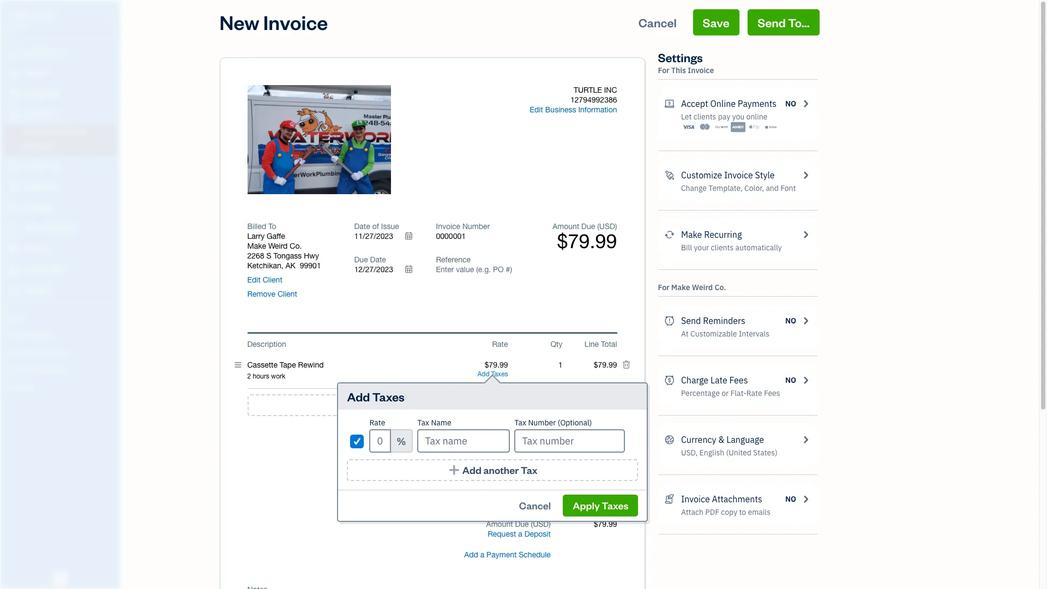 Task type: describe. For each thing, give the bounding box(es) containing it.
$79.99 inside amount due ( usd ) $79.99
[[557, 230, 618, 253]]

tax up "subtotal"
[[515, 418, 527, 428]]

project image
[[7, 202, 20, 213]]

online
[[747, 112, 768, 122]]

english
[[700, 448, 725, 458]]

1 vertical spatial rate
[[747, 389, 763, 398]]

cancel button for apply taxes
[[510, 495, 561, 517]]

and
[[767, 183, 779, 193]]

(united
[[727, 448, 752, 458]]

invoices image
[[665, 493, 675, 506]]

usd,
[[682, 448, 698, 458]]

due inside due date 12/27/2023
[[355, 255, 368, 264]]

this
[[672, 65, 687, 75]]

line total
[[585, 340, 618, 349]]

language
[[727, 434, 765, 445]]

for inside settings for this invoice
[[659, 65, 670, 75]]

invoice image
[[7, 110, 20, 121]]

change template, color, and font
[[682, 183, 797, 193]]

add down enter an item description text field
[[347, 389, 370, 404]]

tax left name
[[418, 418, 430, 428]]

0 horizontal spatial taxes
[[373, 389, 405, 404]]

add taxes button
[[478, 371, 508, 378]]

color,
[[745, 183, 765, 193]]

payment image
[[7, 161, 20, 172]]

currency & language
[[682, 434, 765, 445]]

qty
[[551, 340, 563, 349]]

issue
[[381, 222, 399, 231]]

turtle inc owner
[[9, 10, 57, 30]]

( for $79.99
[[598, 222, 600, 231]]

freshbooks image
[[51, 572, 69, 585]]

amount for $79.99
[[553, 222, 580, 231]]

a inside "amount due ( usd ) request a deposit"
[[519, 530, 523, 539]]

taxes for add taxes dropdown button at bottom
[[492, 371, 508, 378]]

usd for request
[[533, 520, 549, 529]]

usd, english (united states)
[[682, 448, 778, 458]]

your
[[694, 243, 710, 253]]

mastercard image
[[698, 122, 713, 133]]

cancel for apply taxes
[[520, 499, 551, 512]]

amount due ( usd ) $79.99
[[553, 222, 618, 253]]

automatically
[[736, 243, 783, 253]]

items and services image
[[8, 348, 117, 357]]

payments
[[738, 98, 777, 109]]

invoice inside settings for this invoice
[[688, 65, 715, 75]]

inc for turtle inc 12794992386 edit business information
[[605, 86, 618, 94]]

0 vertical spatial fees
[[730, 375, 749, 386]]

make recurring
[[682, 229, 743, 240]]

add a line button
[[248, 395, 618, 416]]

new invoice
[[220, 9, 328, 35]]

amount for request
[[487, 520, 513, 529]]

onlinesales image
[[665, 97, 675, 110]]

billed to larry gaffe make weird co. 2268 s tongass hwy ketchikan, ak  99901 edit client remove client
[[248, 222, 321, 299]]

apply taxes
[[573, 499, 629, 512]]

send for send to...
[[758, 15, 786, 30]]

) for $79.99
[[616, 222, 618, 231]]

bill your clients automatically
[[682, 243, 783, 253]]

intervals
[[739, 329, 770, 339]]

schedule
[[519, 551, 551, 559]]

send to...
[[758, 15, 810, 30]]

0 vertical spatial client
[[263, 276, 283, 284]]

Enter an Item Name text field
[[248, 360, 454, 370]]

save
[[703, 15, 730, 30]]

Enter an Invoice # text field
[[436, 232, 467, 241]]

or
[[722, 389, 729, 398]]

late
[[711, 375, 728, 386]]

turtle inc 12794992386 edit business information
[[530, 86, 618, 114]]

to
[[740, 508, 747, 517]]

add a payment schedule button
[[443, 550, 551, 560]]

due for request
[[516, 520, 529, 529]]

cancel for save
[[639, 15, 677, 30]]

description
[[248, 340, 286, 349]]

american express image
[[731, 122, 746, 133]]

co. inside billed to larry gaffe make weird co. 2268 s tongass hwy ketchikan, ak  99901 edit client remove client
[[290, 242, 302, 251]]

add another tax
[[463, 464, 538, 476]]

amount due ( usd ) request a deposit
[[487, 520, 551, 539]]

reference
[[436, 255, 471, 264]]

visa image
[[682, 122, 696, 133]]

date of issue
[[355, 222, 399, 231]]

emails
[[749, 508, 771, 517]]

at
[[682, 329, 689, 339]]

due date 12/27/2023
[[355, 255, 394, 274]]

12/27/2023
[[355, 265, 394, 274]]

1 horizontal spatial fees
[[765, 389, 781, 398]]

due for $79.99
[[582, 222, 596, 231]]

12794992386
[[571, 96, 618, 104]]

percentage or flat-rate fees
[[682, 389, 781, 398]]

no for accept online payments
[[786, 99, 797, 109]]

apply
[[573, 499, 600, 512]]

plus image for add a line
[[399, 400, 411, 411]]

client image
[[7, 68, 20, 79]]

dashboard image
[[7, 47, 20, 58]]

hwy
[[304, 252, 319, 260]]

&
[[719, 434, 725, 445]]

team members image
[[8, 331, 117, 339]]

a inside subtotal add a discount tax
[[515, 446, 519, 455]]

Tax Rate (Percentage) text field
[[370, 430, 392, 453]]

0 vertical spatial total
[[601, 340, 618, 349]]

add inside dropdown button
[[465, 551, 479, 559]]

bars image
[[235, 360, 242, 370]]

s
[[267, 252, 272, 260]]

at customizable intervals
[[682, 329, 770, 339]]

1 vertical spatial client
[[278, 290, 297, 299]]

deposit
[[525, 530, 551, 539]]

discount
[[521, 446, 551, 455]]

chart image
[[7, 265, 20, 276]]

request a deposit button
[[488, 529, 551, 539]]

add a line
[[414, 398, 466, 412]]

edit client button
[[248, 275, 283, 285]]

12/27/2023 button
[[355, 265, 420, 275]]

charge late fees
[[682, 375, 749, 386]]

main element
[[0, 0, 147, 589]]

customize invoice style
[[682, 170, 775, 181]]

discover image
[[715, 122, 729, 133]]

attach pdf copy to emails
[[682, 508, 771, 517]]

currencyandlanguage image
[[665, 433, 675, 446]]

charge
[[682, 375, 709, 386]]

timer image
[[7, 223, 20, 234]]

apps image
[[8, 313, 117, 322]]

apple pay image
[[748, 122, 763, 133]]

Tax name text field
[[418, 430, 511, 453]]

latefees image
[[665, 374, 675, 387]]

apply taxes button
[[563, 495, 639, 517]]

4 chevronright image from the top
[[801, 493, 811, 506]]

usd for $79.99
[[600, 222, 616, 231]]

Item Quantity text field
[[547, 361, 563, 370]]

change
[[682, 183, 707, 193]]

plus image for add another tax
[[448, 465, 461, 476]]

79.99
[[598, 479, 618, 488]]

send to... button
[[748, 9, 820, 35]]

online
[[711, 98, 736, 109]]

weird inside billed to larry gaffe make weird co. 2268 s tongass hwy ketchikan, ak  99901 edit client remove client
[[268, 242, 288, 251]]

accept
[[682, 98, 709, 109]]

send reminders
[[682, 315, 746, 326]]

let
[[682, 112, 692, 122]]

tax inside button
[[521, 464, 538, 476]]



Task type: vqa. For each thing, say whether or not it's contained in the screenshot.
INVOICE ATTACHMENTS
yes



Task type: locate. For each thing, give the bounding box(es) containing it.
send left to...
[[758, 15, 786, 30]]

to
[[269, 222, 277, 231]]

another
[[484, 464, 519, 476]]

cancel button up settings
[[629, 9, 687, 35]]

99901
[[300, 261, 321, 270]]

1 horizontal spatial taxes
[[492, 371, 508, 378]]

pdf
[[706, 508, 720, 517]]

copy
[[722, 508, 738, 517]]

0 horizontal spatial cancel button
[[510, 495, 561, 517]]

paintbrush image
[[665, 169, 675, 182]]

1 horizontal spatial cancel
[[639, 15, 677, 30]]

0 horizontal spatial total
[[535, 479, 551, 488]]

0 vertical spatial cancel button
[[629, 9, 687, 35]]

plus image left add a line
[[399, 400, 411, 411]]

customizable
[[691, 329, 738, 339]]

(optional)
[[558, 418, 592, 428]]

line up name
[[445, 398, 466, 412]]

1 horizontal spatial line
[[585, 340, 599, 349]]

0 horizontal spatial turtle
[[9, 10, 40, 21]]

clients down 'accept' at right
[[694, 112, 717, 122]]

0.00
[[603, 458, 618, 467], [603, 489, 618, 498]]

0.00 up the 79.99 at the bottom of page
[[603, 458, 618, 467]]

edit left 'business'
[[530, 105, 544, 114]]

1 horizontal spatial cancel button
[[629, 9, 687, 35]]

bank connections image
[[8, 366, 117, 374]]

rate right or
[[747, 389, 763, 398]]

2 vertical spatial due
[[516, 520, 529, 529]]

tongass
[[274, 252, 302, 260]]

let clients pay you online
[[682, 112, 768, 122]]

1 horizontal spatial rate
[[493, 340, 508, 349]]

1 chevronright image from the top
[[801, 169, 811, 182]]

1 vertical spatial 0.00
[[603, 489, 618, 498]]

client up remove client button
[[263, 276, 283, 284]]

1 vertical spatial date
[[370, 255, 386, 264]]

Enter an Item Description text field
[[248, 372, 454, 381]]

1 for from the top
[[659, 65, 670, 75]]

taxes down 79.99 0.00
[[602, 499, 629, 512]]

1 0.00 from the top
[[603, 458, 618, 467]]

1 vertical spatial for
[[659, 283, 670, 293]]

customize
[[682, 170, 723, 181]]

bill
[[682, 243, 693, 253]]

remove client button
[[248, 289, 297, 299]]

0 vertical spatial 0.00
[[603, 458, 618, 467]]

1 horizontal spatial amount
[[553, 222, 580, 231]]

) up deposit
[[549, 520, 551, 529]]

0 vertical spatial usd
[[600, 222, 616, 231]]

a
[[437, 398, 443, 412], [515, 446, 519, 455], [519, 530, 523, 539], [481, 551, 485, 559]]

gaffe
[[267, 232, 285, 241]]

fees
[[730, 375, 749, 386], [765, 389, 781, 398]]

client right the remove
[[278, 290, 297, 299]]

1 vertical spatial $79.99
[[594, 520, 618, 529]]

1 vertical spatial send
[[682, 315, 702, 326]]

1 vertical spatial usd
[[533, 520, 549, 529]]

for left this
[[659, 65, 670, 75]]

0 horizontal spatial usd
[[533, 520, 549, 529]]

79.99 0.00
[[598, 479, 618, 498]]

delete
[[294, 135, 320, 146]]

number for tax
[[529, 418, 556, 428]]

0 horizontal spatial co.
[[290, 242, 302, 251]]

weird
[[268, 242, 288, 251], [692, 283, 714, 293]]

) for request
[[549, 520, 551, 529]]

a up name
[[437, 398, 443, 412]]

2 horizontal spatial taxes
[[602, 499, 629, 512]]

usd inside amount due ( usd ) $79.99
[[600, 222, 616, 231]]

0 vertical spatial plus image
[[399, 400, 411, 411]]

add left "payment"
[[465, 551, 479, 559]]

turtle for turtle inc 12794992386 edit business information
[[574, 86, 602, 94]]

reminders
[[704, 315, 746, 326]]

0 horizontal spatial fees
[[730, 375, 749, 386]]

0 vertical spatial chevronright image
[[801, 97, 811, 110]]

0 vertical spatial inc
[[42, 10, 57, 21]]

tax
[[418, 418, 430, 428], [515, 418, 527, 428], [540, 458, 551, 467], [521, 464, 538, 476]]

tax inside subtotal add a discount tax
[[540, 458, 551, 467]]

1 vertical spatial line
[[445, 398, 466, 412]]

0 vertical spatial )
[[616, 222, 618, 231]]

you
[[733, 112, 745, 122]]

0 horizontal spatial (
[[531, 520, 533, 529]]

date
[[355, 222, 371, 231], [370, 255, 386, 264]]

1 vertical spatial clients
[[711, 243, 734, 253]]

template,
[[709, 183, 743, 193]]

1 horizontal spatial inc
[[605, 86, 618, 94]]

rate up item rate (usd) text field
[[493, 340, 508, 349]]

fees up flat-
[[730, 375, 749, 386]]

no for invoice attachments
[[786, 495, 797, 504]]

( for request
[[531, 520, 533, 529]]

0 horizontal spatial edit
[[248, 276, 261, 284]]

make
[[682, 229, 703, 240], [248, 242, 266, 251], [672, 283, 691, 293]]

0 horizontal spatial amount
[[487, 520, 513, 529]]

send up the at
[[682, 315, 702, 326]]

0 horizontal spatial number
[[463, 222, 490, 231]]

1 horizontal spatial weird
[[692, 283, 714, 293]]

0 vertical spatial due
[[582, 222, 596, 231]]

flat-
[[731, 389, 747, 398]]

taxes
[[492, 371, 508, 378], [373, 389, 405, 404], [602, 499, 629, 512]]

due inside amount due ( usd ) $79.99
[[582, 222, 596, 231]]

3 chevronright image from the top
[[801, 314, 811, 327]]

2 for from the top
[[659, 283, 670, 293]]

1 vertical spatial turtle
[[574, 86, 602, 94]]

inc inside the turtle inc owner
[[42, 10, 57, 21]]

1 vertical spatial fees
[[765, 389, 781, 398]]

add another tax button
[[347, 460, 639, 481]]

1 horizontal spatial edit
[[530, 105, 544, 114]]

delete line item image
[[622, 360, 631, 370]]

amount inside "amount due ( usd ) request a deposit"
[[487, 520, 513, 529]]

total down discount on the bottom of page
[[535, 479, 551, 488]]

1 horizontal spatial number
[[529, 418, 556, 428]]

for up latereminders image
[[659, 283, 670, 293]]

3 no from the top
[[786, 376, 797, 385]]

1 vertical spatial edit
[[248, 276, 261, 284]]

send for send reminders
[[682, 315, 702, 326]]

0 vertical spatial number
[[463, 222, 490, 231]]

chevronright image for accept online payments
[[801, 97, 811, 110]]

1 horizontal spatial total
[[601, 340, 618, 349]]

cancel button
[[629, 9, 687, 35], [510, 495, 561, 517]]

edit inside turtle inc 12794992386 edit business information
[[530, 105, 544, 114]]

fees right flat-
[[765, 389, 781, 398]]

turtle inside turtle inc 12794992386 edit business information
[[574, 86, 602, 94]]

recurring
[[705, 229, 743, 240]]

clients down recurring
[[711, 243, 734, 253]]

0 vertical spatial line
[[585, 340, 599, 349]]

total
[[601, 340, 618, 349], [535, 479, 551, 488]]

) left refresh icon on the top of the page
[[616, 222, 618, 231]]

plus image down tax name text field
[[448, 465, 461, 476]]

number up "subtotal"
[[529, 418, 556, 428]]

add inside button
[[414, 398, 434, 412]]

0 horizontal spatial plus image
[[399, 400, 411, 411]]

1 horizontal spatial send
[[758, 15, 786, 30]]

subtotal
[[522, 436, 551, 445]]

send inside send to... "button"
[[758, 15, 786, 30]]

1 horizontal spatial plus image
[[448, 465, 461, 476]]

chevronright image
[[801, 97, 811, 110], [801, 374, 811, 387], [801, 433, 811, 446]]

1 vertical spatial total
[[535, 479, 551, 488]]

amount inside amount due ( usd ) $79.99
[[553, 222, 580, 231]]

inc for turtle inc owner
[[42, 10, 57, 21]]

0 vertical spatial make
[[682, 229, 703, 240]]

2 vertical spatial chevronright image
[[801, 433, 811, 446]]

0 horizontal spatial due
[[355, 255, 368, 264]]

0 vertical spatial (
[[598, 222, 600, 231]]

0 horizontal spatial rate
[[370, 418, 386, 428]]

expense image
[[7, 182, 20, 193]]

add left another
[[463, 464, 482, 476]]

usd
[[600, 222, 616, 231], [533, 520, 549, 529]]

percentage
[[682, 389, 720, 398]]

rate for tax
[[370, 418, 386, 428]]

1 vertical spatial cancel
[[520, 499, 551, 512]]

no for send reminders
[[786, 316, 797, 326]]

1 horizontal spatial due
[[516, 520, 529, 529]]

edit inside billed to larry gaffe make weird co. 2268 s tongass hwy ketchikan, ak  99901 edit client remove client
[[248, 276, 261, 284]]

date up 12/27/2023
[[370, 255, 386, 264]]

plus image
[[399, 400, 411, 411], [448, 465, 461, 476]]

1 vertical spatial weird
[[692, 283, 714, 293]]

rate up tax rate (percentage) text box
[[370, 418, 386, 428]]

bank image
[[764, 122, 779, 133]]

due inside "amount due ( usd ) request a deposit"
[[516, 520, 529, 529]]

a left deposit
[[519, 530, 523, 539]]

a left "payment"
[[481, 551, 485, 559]]

edit business information button
[[530, 105, 618, 115]]

taxes down item rate (usd) text field
[[492, 371, 508, 378]]

1 vertical spatial plus image
[[448, 465, 461, 476]]

inc
[[42, 10, 57, 21], [605, 86, 618, 94]]

1 vertical spatial due
[[355, 255, 368, 264]]

add taxes down enter an item description text field
[[347, 389, 405, 404]]

1 horizontal spatial add taxes
[[478, 371, 508, 378]]

usd inside "amount due ( usd ) request a deposit"
[[533, 520, 549, 529]]

3 chevronright image from the top
[[801, 433, 811, 446]]

4 no from the top
[[786, 495, 797, 504]]

to...
[[789, 15, 810, 30]]

billed
[[248, 222, 266, 231]]

make up "bill"
[[682, 229, 703, 240]]

$79.99
[[557, 230, 618, 253], [594, 520, 618, 529]]

refresh image
[[665, 228, 675, 241]]

0 vertical spatial edit
[[530, 105, 544, 114]]

attachments
[[713, 494, 763, 505]]

edit up the remove
[[248, 276, 261, 284]]

taxes for apply taxes 'button'
[[602, 499, 629, 512]]

0 horizontal spatial send
[[682, 315, 702, 326]]

) inside "amount due ( usd ) request a deposit"
[[549, 520, 551, 529]]

remove
[[248, 290, 276, 299]]

0 vertical spatial co.
[[290, 242, 302, 251]]

date inside due date 12/27/2023
[[370, 255, 386, 264]]

2 chevronright image from the top
[[801, 228, 811, 241]]

1 horizontal spatial co.
[[715, 283, 727, 293]]

add a payment schedule
[[465, 551, 551, 559]]

0 horizontal spatial add taxes
[[347, 389, 405, 404]]

a inside dropdown button
[[481, 551, 485, 559]]

1 vertical spatial co.
[[715, 283, 727, 293]]

0 horizontal spatial weird
[[268, 242, 288, 251]]

estimate image
[[7, 89, 20, 100]]

add up another
[[499, 446, 513, 455]]

turtle inside the turtle inc owner
[[9, 10, 40, 21]]

2 vertical spatial make
[[672, 283, 691, 293]]

plus image inside add a line button
[[399, 400, 411, 411]]

tax number (optional)
[[515, 418, 592, 428]]

business
[[546, 105, 577, 114]]

0 vertical spatial date
[[355, 222, 371, 231]]

plus image inside add another tax button
[[448, 465, 461, 476]]

0 vertical spatial for
[[659, 65, 670, 75]]

make up latereminders image
[[672, 283, 691, 293]]

Item Rate (USD) text field
[[484, 361, 508, 370]]

font
[[781, 183, 797, 193]]

2 0.00 from the top
[[603, 489, 618, 498]]

client
[[263, 276, 283, 284], [278, 290, 297, 299]]

chevronright image
[[801, 169, 811, 182], [801, 228, 811, 241], [801, 314, 811, 327], [801, 493, 811, 506]]

2 chevronright image from the top
[[801, 374, 811, 387]]

total up line total (usd) text box
[[601, 340, 618, 349]]

settings image
[[8, 383, 117, 392]]

1 vertical spatial add taxes
[[347, 389, 405, 404]]

cancel up settings
[[639, 15, 677, 30]]

1 vertical spatial cancel button
[[510, 495, 561, 517]]

a left discount on the bottom of page
[[515, 446, 519, 455]]

line up line total (usd) text box
[[585, 340, 599, 349]]

new
[[220, 9, 260, 35]]

latereminders image
[[665, 314, 675, 327]]

1 horizontal spatial usd
[[600, 222, 616, 231]]

0 vertical spatial clients
[[694, 112, 717, 122]]

chevronright image for charge late fees
[[801, 374, 811, 387]]

invoice attachments
[[682, 494, 763, 505]]

1 vertical spatial inc
[[605, 86, 618, 94]]

subtotal add a discount tax
[[499, 436, 551, 467]]

1 vertical spatial chevronright image
[[801, 374, 811, 387]]

tax name
[[418, 418, 452, 428]]

send
[[758, 15, 786, 30], [682, 315, 702, 326]]

number up enter an invoice # text field
[[463, 222, 490, 231]]

1 vertical spatial make
[[248, 242, 266, 251]]

invoice number
[[436, 222, 490, 231]]

cancel button for save
[[629, 9, 687, 35]]

money image
[[7, 244, 20, 255]]

1 chevronright image from the top
[[801, 97, 811, 110]]

clients
[[694, 112, 717, 122], [711, 243, 734, 253]]

rate for line
[[493, 340, 508, 349]]

0 vertical spatial amount
[[553, 222, 580, 231]]

add down item rate (usd) text field
[[478, 371, 490, 378]]

(
[[598, 222, 600, 231], [531, 520, 533, 529]]

1 vertical spatial amount
[[487, 520, 513, 529]]

1 horizontal spatial )
[[616, 222, 618, 231]]

1 no from the top
[[786, 99, 797, 109]]

0 vertical spatial add taxes
[[478, 371, 508, 378]]

1 horizontal spatial turtle
[[574, 86, 602, 94]]

weird up 'send reminders'
[[692, 283, 714, 293]]

number
[[463, 222, 490, 231], [529, 418, 556, 428]]

turtle up 12794992386
[[574, 86, 602, 94]]

turtle for turtle inc owner
[[9, 10, 40, 21]]

settings
[[659, 50, 703, 65]]

ketchikan,
[[248, 261, 284, 270]]

Line Total (USD) text field
[[594, 361, 618, 370]]

Tax number text field
[[515, 430, 625, 453]]

( inside "amount due ( usd ) request a deposit"
[[531, 520, 533, 529]]

tax down discount on the bottom of page
[[540, 458, 551, 467]]

0 horizontal spatial cancel
[[520, 499, 551, 512]]

) inside amount due ( usd ) $79.99
[[616, 222, 618, 231]]

1 vertical spatial (
[[531, 520, 533, 529]]

date left of on the left
[[355, 222, 371, 231]]

style
[[756, 170, 775, 181]]

2 horizontal spatial due
[[582, 222, 596, 231]]

number for invoice
[[463, 222, 490, 231]]

turtle up "owner" at the top of the page
[[9, 10, 40, 21]]

make down larry
[[248, 242, 266, 251]]

weird down gaffe
[[268, 242, 288, 251]]

delete image
[[294, 135, 346, 146]]

information
[[579, 105, 618, 114]]

( inside amount due ( usd ) $79.99
[[598, 222, 600, 231]]

make inside billed to larry gaffe make weird co. 2268 s tongass hwy ketchikan, ak  99901 edit client remove client
[[248, 242, 266, 251]]

0.00 down the 79.99 at the bottom of page
[[603, 489, 618, 498]]

add inside button
[[463, 464, 482, 476]]

tax down add a discount 'button'
[[521, 464, 538, 476]]

save button
[[693, 9, 740, 35]]

for
[[659, 65, 670, 75], [659, 283, 670, 293]]

0 vertical spatial weird
[[268, 242, 288, 251]]

co. up tongass
[[290, 242, 302, 251]]

0 vertical spatial taxes
[[492, 371, 508, 378]]

co.
[[290, 242, 302, 251], [715, 283, 727, 293]]

due
[[582, 222, 596, 231], [355, 255, 368, 264], [516, 520, 529, 529]]

0 horizontal spatial inc
[[42, 10, 57, 21]]

0 horizontal spatial line
[[445, 398, 466, 412]]

request
[[488, 530, 517, 539]]

for make weird co.
[[659, 283, 727, 293]]

1 vertical spatial number
[[529, 418, 556, 428]]

2 no from the top
[[786, 316, 797, 326]]

0 vertical spatial cancel
[[639, 15, 677, 30]]

pay
[[719, 112, 731, 122]]

taxes down enter an item description text field
[[373, 389, 405, 404]]

2 vertical spatial rate
[[370, 418, 386, 428]]

name
[[431, 418, 452, 428]]

inc inside turtle inc 12794992386 edit business information
[[605, 86, 618, 94]]

0 vertical spatial send
[[758, 15, 786, 30]]

1 vertical spatial taxes
[[373, 389, 405, 404]]

add up tax name
[[414, 398, 434, 412]]

a inside button
[[437, 398, 443, 412]]

cancel up deposit
[[520, 499, 551, 512]]

Reference Number text field
[[436, 265, 513, 274]]

of
[[373, 222, 379, 231]]

turtle
[[9, 10, 40, 21], [574, 86, 602, 94]]

taxes inside 'button'
[[602, 499, 629, 512]]

add inside subtotal add a discount tax
[[499, 446, 513, 455]]

co. up reminders
[[715, 283, 727, 293]]

no for charge late fees
[[786, 376, 797, 385]]

0 vertical spatial $79.99
[[557, 230, 618, 253]]

line inside add a line button
[[445, 398, 466, 412]]

0 horizontal spatial )
[[549, 520, 551, 529]]

check image
[[352, 436, 363, 447]]

Issue date in MM/DD/YYYY format text field
[[355, 232, 420, 241]]

no
[[786, 99, 797, 109], [786, 316, 797, 326], [786, 376, 797, 385], [786, 495, 797, 504]]

0.00 inside 79.99 0.00
[[603, 489, 618, 498]]

currency
[[682, 434, 717, 445]]

report image
[[7, 285, 20, 296]]

cancel button up deposit
[[510, 495, 561, 517]]

add taxes down item rate (usd) text field
[[478, 371, 508, 378]]



